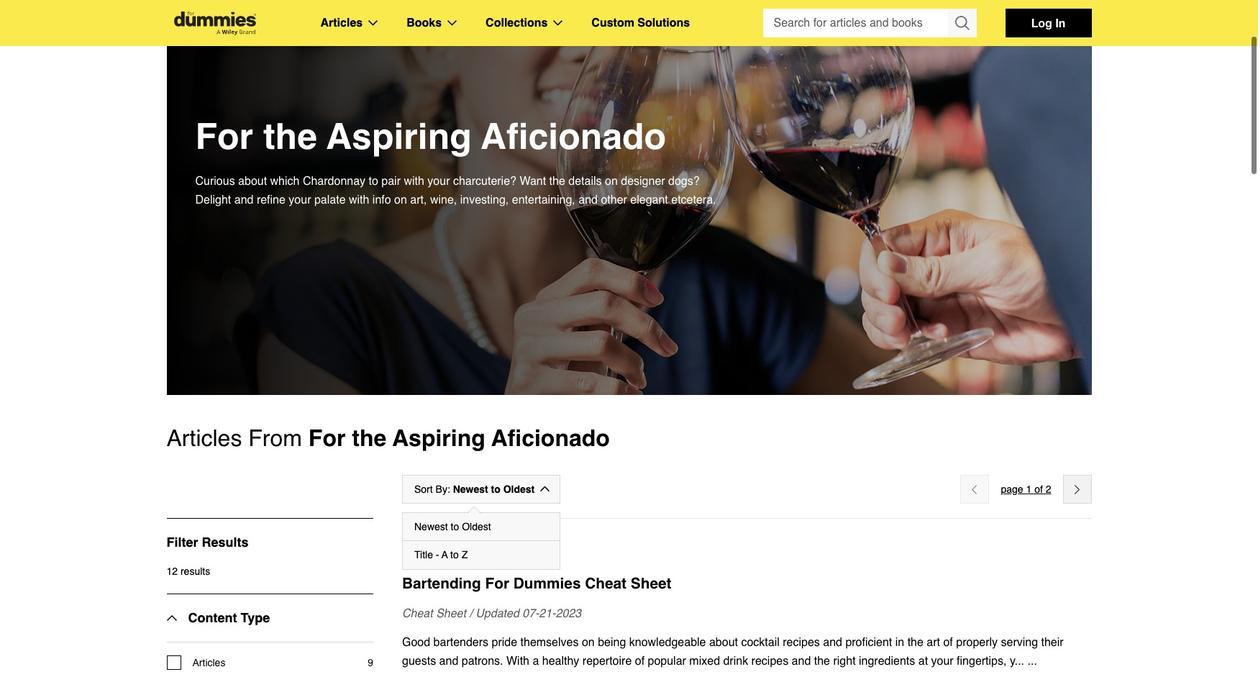 Task type: describe. For each thing, give the bounding box(es) containing it.
07-
[[523, 608, 539, 620]]

chardonnay
[[303, 175, 366, 188]]

repertoire
[[583, 655, 632, 668]]

which
[[270, 175, 300, 188]]

0 horizontal spatial with
[[349, 194, 370, 207]]

results
[[181, 566, 210, 577]]

details
[[569, 175, 602, 188]]

elegant
[[631, 194, 669, 207]]

1 horizontal spatial for
[[309, 425, 346, 451]]

1 vertical spatial sheet
[[436, 608, 466, 620]]

sheet inside bartending for dummies cheat sheet link
[[631, 575, 672, 592]]

articles for 9
[[193, 657, 226, 669]]

cheat sheet / updated 07-21-2023
[[402, 608, 582, 620]]

cocktail
[[742, 636, 780, 649]]

and up right
[[824, 636, 843, 649]]

investing,
[[460, 194, 509, 207]]

other
[[601, 194, 628, 207]]

books
[[407, 17, 442, 30]]

0 horizontal spatial of
[[635, 655, 645, 668]]

results
[[202, 535, 249, 550]]

the inside the curious about which chardonnay to pair with your charcuterie? want the details on designer dogs? delight and refine your palate with info on art, wine, investing, entertaining, and other elegant etcetera.
[[550, 175, 566, 188]]

log in
[[1032, 16, 1066, 30]]

content type
[[188, 610, 270, 626]]

custom
[[592, 17, 635, 30]]

and down bartenders
[[440, 655, 459, 668]]

Search for articles and books text field
[[763, 9, 950, 37]]

a
[[442, 549, 448, 561]]

dummies
[[514, 575, 581, 592]]

1 vertical spatial your
[[289, 194, 311, 207]]

good bartenders pride themselves on being knowledgeable about cocktail recipes and proficient in the art of properly serving their guests and patrons. with a healthy repertoire of popular mixed drink recipes and the right ingredients at your fingertips, y...
[[402, 636, 1064, 668]]

your inside good bartenders pride themselves on being knowledgeable about cocktail recipes and proficient in the art of properly serving their guests and patrons. with a healthy repertoire of popular mixed drink recipes and the right ingredients at your fingertips, y...
[[932, 655, 954, 668]]

page
[[1002, 484, 1024, 495]]

to inside button
[[451, 521, 459, 533]]

log
[[1032, 16, 1053, 30]]

0 vertical spatial aficionado
[[481, 115, 667, 157]]

1 vertical spatial aspiring
[[393, 425, 486, 451]]

guests
[[402, 655, 436, 668]]

cookie consent banner dialog
[[0, 626, 1259, 677]]

custom solutions
[[592, 17, 690, 30]]

and left right
[[792, 655, 811, 668]]

page 1 of 2 button
[[1002, 481, 1052, 498]]

open article categories image
[[369, 20, 378, 26]]

refine
[[257, 194, 286, 207]]

bartending for dummies cheat sheet
[[402, 575, 672, 592]]

sort by: newest to oldest
[[415, 484, 535, 495]]

title
[[415, 549, 433, 561]]

21-
[[539, 608, 556, 620]]

solutions
[[638, 17, 690, 30]]

in
[[896, 636, 905, 649]]

about inside the curious about which chardonnay to pair with your charcuterie? want the details on designer dogs? delight and refine your palate with info on art, wine, investing, entertaining, and other elegant etcetera.
[[238, 175, 267, 188]]

themselves
[[521, 636, 579, 649]]

0 horizontal spatial on
[[395, 194, 407, 207]]

0 vertical spatial oldest
[[504, 484, 535, 495]]

ingredients
[[859, 655, 916, 668]]

0 vertical spatial recipes
[[783, 636, 820, 649]]

filter results
[[167, 535, 249, 550]]

being
[[598, 636, 626, 649]]

1 vertical spatial articles
[[167, 425, 242, 451]]

open collections list image
[[554, 20, 563, 26]]

oldest inside button
[[462, 521, 491, 533]]

properly
[[957, 636, 998, 649]]

title - a to z
[[415, 549, 468, 561]]

for the aspiring aficionado
[[195, 115, 667, 157]]

at
[[919, 655, 929, 668]]

content
[[188, 610, 237, 626]]

serving
[[1002, 636, 1039, 649]]

charcuterie?
[[453, 175, 517, 188]]

updated
[[476, 608, 520, 620]]

12
[[167, 566, 178, 577]]

proficient
[[846, 636, 893, 649]]

1 vertical spatial aficionado
[[492, 425, 610, 451]]

their
[[1042, 636, 1064, 649]]

log in link
[[1006, 9, 1092, 37]]

1 vertical spatial recipes
[[752, 655, 789, 668]]

1 horizontal spatial of
[[944, 636, 954, 649]]

on inside good bartenders pride themselves on being knowledgeable about cocktail recipes and proficient in the art of properly serving their guests and patrons. with a healthy repertoire of popular mixed drink recipes and the right ingredients at your fingertips, y...
[[582, 636, 595, 649]]

12 results
[[167, 566, 210, 577]]

0 vertical spatial cheat
[[585, 575, 627, 592]]



Task type: locate. For each thing, give the bounding box(es) containing it.
right
[[834, 655, 856, 668]]

1 vertical spatial with
[[349, 194, 370, 207]]

articles down "content"
[[193, 657, 226, 669]]

2023
[[556, 608, 582, 620]]

newest to oldest button
[[403, 513, 560, 541]]

about inside good bartenders pride themselves on being knowledgeable about cocktail recipes and proficient in the art of properly serving their guests and patrons. with a healthy repertoire of popular mixed drink recipes and the right ingredients at your fingertips, y...
[[710, 636, 739, 649]]

newest to oldest
[[415, 521, 491, 533]]

of
[[1035, 484, 1044, 495], [944, 636, 954, 649], [635, 655, 645, 668]]

of right 'art'
[[944, 636, 954, 649]]

1 horizontal spatial cheat
[[585, 575, 627, 592]]

sheet
[[631, 575, 672, 592], [436, 608, 466, 620]]

2 vertical spatial of
[[635, 655, 645, 668]]

open book categories image
[[448, 20, 457, 26]]

about
[[238, 175, 267, 188], [710, 636, 739, 649]]

type
[[241, 610, 270, 626]]

newest inside button
[[415, 521, 448, 533]]

group
[[763, 9, 977, 37]]

2 bartending from the top
[[402, 575, 481, 592]]

pair
[[382, 175, 401, 188]]

oldest up the newest to oldest button
[[504, 484, 535, 495]]

aficionado
[[481, 115, 667, 157], [492, 425, 610, 451]]

0 vertical spatial with
[[404, 175, 425, 188]]

patrons.
[[462, 655, 504, 668]]

a
[[533, 655, 539, 668]]

to inside the curious about which chardonnay to pair with your charcuterie? want the details on designer dogs? delight and refine your palate with info on art, wine, investing, entertaining, and other elegant etcetera.
[[369, 175, 379, 188]]

of left popular
[[635, 655, 645, 668]]

newest
[[453, 484, 489, 495], [415, 521, 448, 533]]

0 vertical spatial about
[[238, 175, 267, 188]]

newest up -
[[415, 521, 448, 533]]

your up wine,
[[428, 175, 450, 188]]

art,
[[411, 194, 427, 207]]

in
[[1056, 16, 1066, 30]]

pride
[[492, 636, 518, 649]]

content type button
[[167, 595, 270, 642]]

z
[[462, 549, 468, 561]]

drink
[[724, 655, 749, 668]]

1 horizontal spatial oldest
[[504, 484, 535, 495]]

1 horizontal spatial with
[[404, 175, 425, 188]]

1 vertical spatial for
[[309, 425, 346, 451]]

delight
[[195, 194, 231, 207]]

aspiring
[[327, 115, 472, 157], [393, 425, 486, 451]]

0 vertical spatial on
[[605, 175, 618, 188]]

on left being
[[582, 636, 595, 649]]

filter
[[167, 535, 198, 550]]

for inside bartending for dummies cheat sheet link
[[486, 575, 510, 592]]

0 vertical spatial aspiring
[[327, 115, 472, 157]]

cheat up good
[[402, 608, 433, 620]]

sheet left the /
[[436, 608, 466, 620]]

0 horizontal spatial your
[[289, 194, 311, 207]]

good
[[402, 636, 431, 649]]

and left refine
[[234, 194, 254, 207]]

from
[[249, 425, 302, 451]]

1 vertical spatial of
[[944, 636, 954, 649]]

oldest
[[504, 484, 535, 495], [462, 521, 491, 533]]

1 horizontal spatial about
[[710, 636, 739, 649]]

collections
[[486, 17, 548, 30]]

1 vertical spatial bartending
[[402, 575, 481, 592]]

cheat right "dummies"
[[585, 575, 627, 592]]

healthy
[[543, 655, 580, 668]]

about up refine
[[238, 175, 267, 188]]

to inside button
[[451, 549, 459, 561]]

0 vertical spatial articles
[[321, 17, 363, 30]]

for up curious
[[195, 115, 253, 157]]

0 horizontal spatial newest
[[415, 521, 448, 533]]

0 vertical spatial sheet
[[631, 575, 672, 592]]

bartending link
[[402, 544, 1092, 563]]

0 horizontal spatial cheat
[[402, 608, 433, 620]]

dogs?
[[669, 175, 700, 188]]

bartenders
[[434, 636, 489, 649]]

on up other
[[605, 175, 618, 188]]

0 horizontal spatial about
[[238, 175, 267, 188]]

0 vertical spatial of
[[1035, 484, 1044, 495]]

articles left from
[[167, 425, 242, 451]]

for up updated
[[486, 575, 510, 592]]

1 vertical spatial oldest
[[462, 521, 491, 533]]

0 horizontal spatial sheet
[[436, 608, 466, 620]]

to left pair
[[369, 175, 379, 188]]

popular
[[648, 655, 687, 668]]

for right from
[[309, 425, 346, 451]]

2 vertical spatial your
[[932, 655, 954, 668]]

articles
[[321, 17, 363, 30], [167, 425, 242, 451], [193, 657, 226, 669]]

-
[[436, 549, 439, 561]]

y...
[[1011, 655, 1025, 668]]

fingertips,
[[957, 655, 1007, 668]]

2 horizontal spatial on
[[605, 175, 618, 188]]

2 horizontal spatial your
[[932, 655, 954, 668]]

page 1 of 2
[[1002, 484, 1052, 495]]

1 vertical spatial cheat
[[402, 608, 433, 620]]

by:
[[436, 484, 450, 495]]

info
[[373, 194, 391, 207]]

your right at at the right
[[932, 655, 954, 668]]

1 vertical spatial newest
[[415, 521, 448, 533]]

with
[[507, 655, 530, 668]]

with
[[404, 175, 425, 188], [349, 194, 370, 207]]

entertaining,
[[512, 194, 576, 207]]

0 horizontal spatial for
[[195, 115, 253, 157]]

with left info
[[349, 194, 370, 207]]

1 bartending from the top
[[402, 547, 463, 560]]

2 vertical spatial articles
[[193, 657, 226, 669]]

designer
[[621, 175, 666, 188]]

1 horizontal spatial on
[[582, 636, 595, 649]]

on left art,
[[395, 194, 407, 207]]

recipes down cocktail
[[752, 655, 789, 668]]

1 horizontal spatial your
[[428, 175, 450, 188]]

1 horizontal spatial sheet
[[631, 575, 672, 592]]

1 vertical spatial about
[[710, 636, 739, 649]]

0 vertical spatial newest
[[453, 484, 489, 495]]

2 vertical spatial on
[[582, 636, 595, 649]]

2 horizontal spatial for
[[486, 575, 510, 592]]

sheet up knowledgeable
[[631, 575, 672, 592]]

oldest up title - a to z button
[[462, 521, 491, 533]]

to up the newest to oldest button
[[491, 484, 501, 495]]

to right a
[[451, 549, 459, 561]]

palate
[[315, 194, 346, 207]]

aspiring up by:
[[393, 425, 486, 451]]

0 vertical spatial for
[[195, 115, 253, 157]]

0 horizontal spatial oldest
[[462, 521, 491, 533]]

sort
[[415, 484, 433, 495]]

wine,
[[430, 194, 457, 207]]

recipes
[[783, 636, 820, 649], [752, 655, 789, 668]]

/
[[470, 608, 473, 620]]

recipes right cocktail
[[783, 636, 820, 649]]

title - a to z button
[[403, 541, 560, 569]]

2
[[1046, 484, 1052, 495]]

bartending for bartending for dummies cheat sheet
[[402, 575, 481, 592]]

knowledgeable
[[630, 636, 707, 649]]

1 horizontal spatial newest
[[453, 484, 489, 495]]

of right 1
[[1035, 484, 1044, 495]]

2 horizontal spatial of
[[1035, 484, 1044, 495]]

articles for books
[[321, 17, 363, 30]]

etcetera.
[[672, 194, 717, 207]]

articles from for the aspiring aficionado
[[167, 425, 610, 451]]

about up "drink"
[[710, 636, 739, 649]]

of inside 'page 1 of 2' button
[[1035, 484, 1044, 495]]

and down 'details'
[[579, 194, 598, 207]]

bartending for dummies cheat sheet link
[[402, 573, 1092, 595]]

newest right by:
[[453, 484, 489, 495]]

logo image
[[167, 11, 263, 35]]

0 vertical spatial your
[[428, 175, 450, 188]]

want
[[520, 175, 546, 188]]

the
[[263, 115, 317, 157], [550, 175, 566, 188], [352, 425, 387, 451], [908, 636, 924, 649], [815, 655, 831, 668]]

bartending for bartending
[[402, 547, 463, 560]]

1
[[1027, 484, 1032, 495]]

your down the "which"
[[289, 194, 311, 207]]

9
[[368, 657, 374, 669]]

custom solutions link
[[592, 14, 690, 32]]

0 vertical spatial bartending
[[402, 547, 463, 560]]

aspiring up pair
[[327, 115, 472, 157]]

with up art,
[[404, 175, 425, 188]]

1 vertical spatial on
[[395, 194, 407, 207]]

articles left open article categories 'image'
[[321, 17, 363, 30]]

curious about which chardonnay to pair with your charcuterie? want the details on designer dogs? delight and refine your palate with info on art, wine, investing, entertaining, and other elegant etcetera.
[[195, 175, 717, 207]]

to up title - a to z
[[451, 521, 459, 533]]

for
[[195, 115, 253, 157], [309, 425, 346, 451], [486, 575, 510, 592]]

2 vertical spatial for
[[486, 575, 510, 592]]

art
[[927, 636, 941, 649]]

on
[[605, 175, 618, 188], [395, 194, 407, 207], [582, 636, 595, 649]]

curious
[[195, 175, 235, 188]]

cheat
[[585, 575, 627, 592], [402, 608, 433, 620]]

mixed
[[690, 655, 721, 668]]

to
[[369, 175, 379, 188], [491, 484, 501, 495], [451, 521, 459, 533], [451, 549, 459, 561]]

and
[[234, 194, 254, 207], [579, 194, 598, 207], [824, 636, 843, 649], [440, 655, 459, 668], [792, 655, 811, 668]]



Task type: vqa. For each thing, say whether or not it's contained in the screenshot.
Spanish on the top
no



